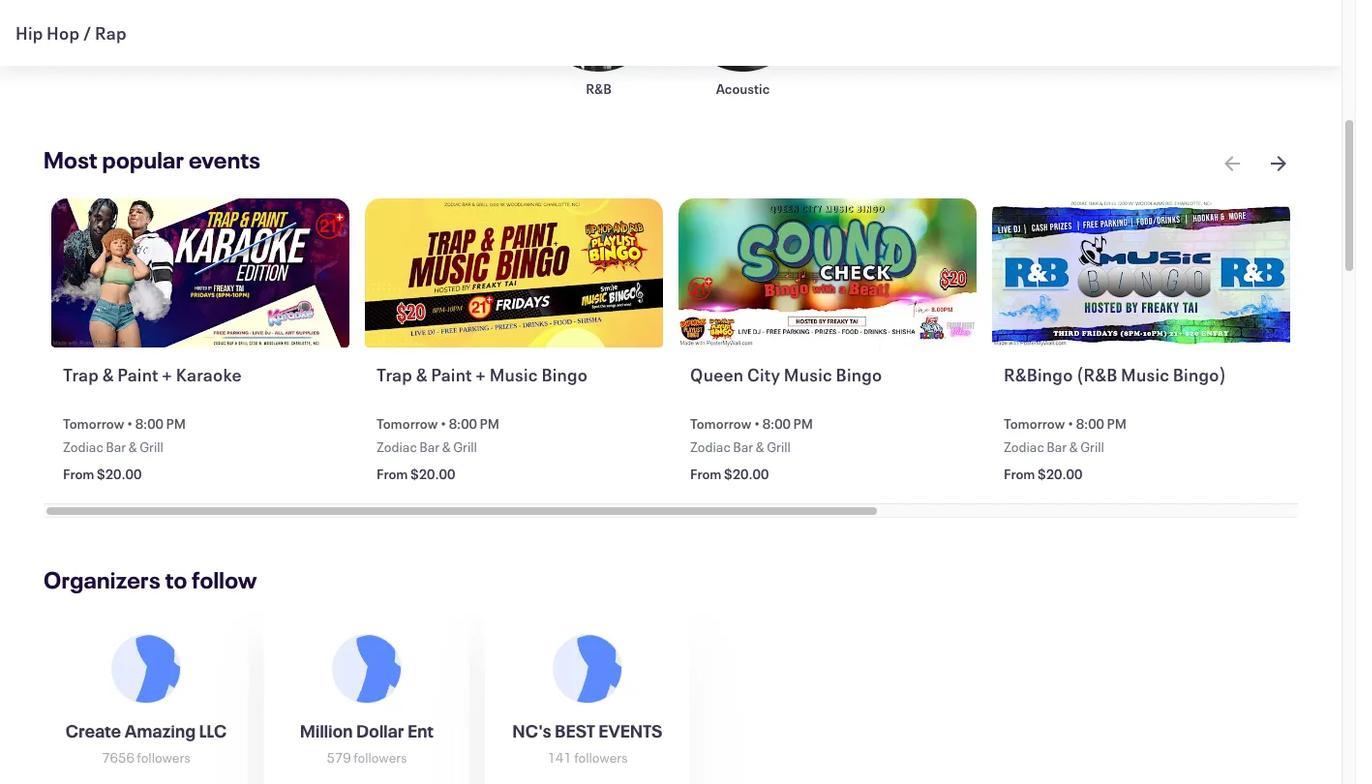 Task type: locate. For each thing, give the bounding box(es) containing it.
0 horizontal spatial trap
[[63, 363, 99, 386]]

arrow right chunky_svg image
[[1267, 152, 1290, 175]]

music inside "r&bingo (r&b music bingo)" link
[[1121, 363, 1170, 386]]

8:00 down (r&b
[[1076, 415, 1104, 433]]

bar down city
[[733, 438, 753, 456]]

zodiac for queen city music bingo
[[690, 438, 731, 456]]

from for queen city music bingo
[[690, 465, 722, 483]]

3 followers from the left
[[574, 749, 628, 767]]

2 + from the left
[[476, 363, 486, 386]]

3 tomorrow • 8:00 pm zodiac bar & grill from $20.00 from the left
[[690, 415, 813, 483]]

4 tomorrow • 8:00 pm zodiac bar & grill from $20.00 from the left
[[1004, 415, 1127, 483]]

2 pm from the left
[[480, 415, 499, 433]]

bar for queen city music bingo
[[733, 438, 753, 456]]

pm for queen city music bingo
[[793, 415, 813, 433]]

1 bingo from the left
[[541, 363, 588, 386]]

579
[[327, 749, 351, 767]]

• down city
[[754, 415, 760, 433]]

followers for dollar
[[353, 749, 407, 767]]

2 horizontal spatial followers
[[574, 749, 628, 767]]

&
[[102, 363, 114, 386], [416, 363, 427, 386], [128, 438, 137, 456], [442, 438, 451, 456], [756, 438, 764, 456], [1069, 438, 1078, 456]]

r&bingo (r&b music bingo) link
[[1004, 363, 1283, 411]]

/
[[83, 21, 92, 45]]

+
[[162, 363, 172, 386], [476, 363, 486, 386]]

tomorrow
[[63, 415, 124, 433], [377, 415, 438, 433], [690, 415, 751, 433], [1004, 415, 1065, 433]]

2 • from the left
[[440, 415, 446, 433]]

r&b link
[[538, 0, 659, 98]]

3 tomorrow from the left
[[690, 415, 751, 433]]

karaoke
[[176, 363, 242, 386]]

3 bar from the left
[[733, 438, 753, 456]]

4 $20.00 from the left
[[1038, 465, 1083, 483]]

2 8:00 from the left
[[449, 415, 477, 433]]

2 grill from the left
[[453, 438, 477, 456]]

from for trap & paint + music bingo
[[377, 465, 408, 483]]

1 horizontal spatial music
[[784, 363, 832, 386]]

8:00 for trap & paint + music bingo
[[449, 415, 477, 433]]

bar for trap & paint + music bingo
[[419, 438, 440, 456]]

1 horizontal spatial bingo
[[836, 363, 882, 386]]

1 horizontal spatial +
[[476, 363, 486, 386]]

organizers
[[44, 565, 161, 596]]

zodiac
[[63, 438, 103, 456], [377, 438, 417, 456], [690, 438, 731, 456], [1004, 438, 1044, 456]]

• for trap & paint + music bingo
[[440, 415, 446, 433]]

2 zodiac from the left
[[377, 438, 417, 456]]

bar
[[106, 438, 126, 456], [419, 438, 440, 456], [733, 438, 753, 456], [1047, 438, 1067, 456]]

1 horizontal spatial followers
[[353, 749, 407, 767]]

bar down "r&bingo"
[[1047, 438, 1067, 456]]

• down the trap & paint + karaoke
[[127, 415, 133, 433]]

2 trap from the left
[[377, 363, 412, 386]]

•
[[127, 415, 133, 433], [440, 415, 446, 433], [754, 415, 760, 433], [1068, 415, 1073, 433]]

3 pm from the left
[[793, 415, 813, 433]]

grill down (r&b
[[1080, 438, 1104, 456]]

8:00 for r&bingo (r&b music bingo)
[[1076, 415, 1104, 433]]

& inside trap & paint + music bingo link
[[416, 363, 427, 386]]

tomorrow down the trap & paint + music bingo
[[377, 415, 438, 433]]

r&bingo
[[1004, 363, 1073, 386]]

followers for amazing
[[137, 749, 190, 767]]

• for trap & paint + karaoke
[[127, 415, 133, 433]]

million dollar ent 579 followers
[[300, 720, 434, 767]]

1 + from the left
[[162, 363, 172, 386]]

bingo
[[541, 363, 588, 386], [836, 363, 882, 386]]

$20.00
[[97, 465, 142, 483], [410, 465, 455, 483], [724, 465, 769, 483], [1038, 465, 1083, 483]]

8:00 for queen city music bingo
[[762, 415, 791, 433]]

create amazing llc 7656 followers
[[66, 720, 227, 767]]

organizers to follow
[[44, 565, 257, 596]]

zodiac for trap & paint + music bingo
[[377, 438, 417, 456]]

& for r&bingo (r&b music bingo)
[[1069, 438, 1078, 456]]

• down the trap & paint + music bingo
[[440, 415, 446, 433]]

8:00 down queen city music bingo
[[762, 415, 791, 433]]

1 horizontal spatial trap
[[377, 363, 412, 386]]

3 8:00 from the left
[[762, 415, 791, 433]]

tomorrow • 8:00 pm zodiac bar & grill from $20.00
[[63, 415, 186, 483], [377, 415, 499, 483], [690, 415, 813, 483], [1004, 415, 1127, 483]]

llc
[[199, 720, 227, 743]]

1 $20.00 from the left
[[97, 465, 142, 483]]

0 horizontal spatial followers
[[137, 749, 190, 767]]

2 from from the left
[[377, 465, 408, 483]]

8:00 down the trap & paint + music bingo
[[449, 415, 477, 433]]

nc's best events 141 followers
[[513, 720, 663, 767]]

arrow left chunky_svg image
[[1221, 152, 1244, 175]]

2 horizontal spatial music
[[1121, 363, 1170, 386]]

1 trap from the left
[[63, 363, 99, 386]]

4 bar from the left
[[1047, 438, 1067, 456]]

trap for trap & paint + music bingo
[[377, 363, 412, 386]]

pm for r&bingo (r&b music bingo)
[[1107, 415, 1127, 433]]

8:00 for trap & paint + karaoke
[[135, 415, 164, 433]]

bingo)
[[1173, 363, 1226, 386]]

2 bar from the left
[[419, 438, 440, 456]]

music inside queen city music bingo link
[[784, 363, 832, 386]]

trap & paint + music bingo primary image image
[[365, 198, 663, 347]]

followers
[[137, 749, 190, 767], [353, 749, 407, 767], [574, 749, 628, 767]]

tomorrow • 8:00 pm zodiac bar & grill from $20.00 for queen city music bingo
[[690, 415, 813, 483]]

followers inside "nc's best events 141 followers"
[[574, 749, 628, 767]]

1 pm from the left
[[166, 415, 186, 433]]

1 from from the left
[[63, 465, 94, 483]]

music inside trap & paint + music bingo link
[[489, 363, 538, 386]]

3 music from the left
[[1121, 363, 1170, 386]]

1 music from the left
[[489, 363, 538, 386]]

4 tomorrow from the left
[[1004, 415, 1065, 433]]

2 tomorrow from the left
[[377, 415, 438, 433]]

2 tomorrow • 8:00 pm zodiac bar & grill from $20.00 from the left
[[377, 415, 499, 483]]

million
[[300, 720, 353, 743]]

followers down dollar
[[353, 749, 407, 767]]

bar down the trap & paint + music bingo
[[419, 438, 440, 456]]

amazing
[[125, 720, 196, 743]]

pm down "r&bingo (r&b music bingo)" link in the right of the page
[[1107, 415, 1127, 433]]

trap
[[63, 363, 99, 386], [377, 363, 412, 386]]

tomorrow • 8:00 pm zodiac bar & grill from $20.00 for trap & paint + karaoke
[[63, 415, 186, 483]]

pm down trap & paint + music bingo link
[[480, 415, 499, 433]]

• down "r&bingo"
[[1068, 415, 1073, 433]]

tomorrow for r&bingo (r&b music bingo)
[[1004, 415, 1065, 433]]

grill down the trap & paint + music bingo
[[453, 438, 477, 456]]

pm down trap & paint + karaoke link
[[166, 415, 186, 433]]

followers inside the million dollar ent 579 followers
[[353, 749, 407, 767]]

trap & paint + karaoke primary image image
[[51, 198, 349, 347]]

grill down the trap & paint + karaoke
[[140, 438, 163, 456]]

rap
[[95, 21, 127, 45]]

grill down queen city music bingo
[[767, 438, 791, 456]]

tomorrow for trap & paint + music bingo
[[377, 415, 438, 433]]

grill for trap & paint + karaoke
[[140, 438, 163, 456]]

acoustic
[[716, 79, 770, 98]]

1 • from the left
[[127, 415, 133, 433]]

paint for karaoke
[[117, 363, 159, 386]]

tomorrow down the trap & paint + karaoke
[[63, 415, 124, 433]]

1 paint from the left
[[117, 363, 159, 386]]

grill
[[140, 438, 163, 456], [453, 438, 477, 456], [767, 438, 791, 456], [1080, 438, 1104, 456]]

1 tomorrow • 8:00 pm zodiac bar & grill from $20.00 from the left
[[63, 415, 186, 483]]

& for queen city music bingo
[[756, 438, 764, 456]]

4 from from the left
[[1004, 465, 1035, 483]]

zodiac for trap & paint + karaoke
[[63, 438, 103, 456]]

$20.00 for trap & paint + music bingo
[[410, 465, 455, 483]]

tomorrow • 8:00 pm zodiac bar & grill from $20.00 down city
[[690, 415, 813, 483]]

queen city music bingo
[[690, 363, 882, 386]]

1 8:00 from the left
[[135, 415, 164, 433]]

most popular events
[[44, 144, 260, 175]]

pm down queen city music bingo link
[[793, 415, 813, 433]]

followers inside create amazing llc 7656 followers
[[137, 749, 190, 767]]

8:00 down the trap & paint + karaoke
[[135, 415, 164, 433]]

hop
[[47, 21, 80, 45]]

music for queen city music bingo
[[784, 363, 832, 386]]

1 tomorrow from the left
[[63, 415, 124, 433]]

• for queen city music bingo
[[754, 415, 760, 433]]

2 music from the left
[[784, 363, 832, 386]]

tomorrow • 8:00 pm zodiac bar & grill from $20.00 down "r&bingo"
[[1004, 415, 1127, 483]]

tomorrow down "r&bingo"
[[1004, 415, 1065, 433]]

4 • from the left
[[1068, 415, 1073, 433]]

bar down the trap & paint + karaoke
[[106, 438, 126, 456]]

4 8:00 from the left
[[1076, 415, 1104, 433]]

followers down "amazing"
[[137, 749, 190, 767]]

popular
[[102, 144, 184, 175]]

pm for trap & paint + karaoke
[[166, 415, 186, 433]]

3 zodiac from the left
[[690, 438, 731, 456]]

2 bingo from the left
[[836, 363, 882, 386]]

1 horizontal spatial paint
[[431, 363, 472, 386]]

1 followers from the left
[[137, 749, 190, 767]]

followers down best
[[574, 749, 628, 767]]

3 $20.00 from the left
[[724, 465, 769, 483]]

3 • from the left
[[754, 415, 760, 433]]

0 horizontal spatial paint
[[117, 363, 159, 386]]

3 from from the left
[[690, 465, 722, 483]]

tomorrow • 8:00 pm zodiac bar & grill from $20.00 down the trap & paint + music bingo
[[377, 415, 499, 483]]

4 pm from the left
[[1107, 415, 1127, 433]]

3 grill from the left
[[767, 438, 791, 456]]

zodiac for r&bingo (r&b music bingo)
[[1004, 438, 1044, 456]]

tomorrow • 8:00 pm zodiac bar & grill from $20.00 down the trap & paint + karaoke
[[63, 415, 186, 483]]

4 zodiac from the left
[[1004, 438, 1044, 456]]

trap & paint + music bingo link
[[377, 363, 655, 411]]

music
[[489, 363, 538, 386], [784, 363, 832, 386], [1121, 363, 1170, 386]]

from
[[63, 465, 94, 483], [377, 465, 408, 483], [690, 465, 722, 483], [1004, 465, 1035, 483]]

8:00
[[135, 415, 164, 433], [449, 415, 477, 433], [762, 415, 791, 433], [1076, 415, 1104, 433]]

r&b
[[586, 79, 612, 98]]

1 bar from the left
[[106, 438, 126, 456]]

4 grill from the left
[[1080, 438, 1104, 456]]

0 horizontal spatial music
[[489, 363, 538, 386]]

1 grill from the left
[[140, 438, 163, 456]]

2 $20.00 from the left
[[410, 465, 455, 483]]

pm
[[166, 415, 186, 433], [480, 415, 499, 433], [793, 415, 813, 433], [1107, 415, 1127, 433]]

2 followers from the left
[[353, 749, 407, 767]]

tomorrow down the queen
[[690, 415, 751, 433]]

1 zodiac from the left
[[63, 438, 103, 456]]

events
[[189, 144, 260, 175]]

paint
[[117, 363, 159, 386], [431, 363, 472, 386]]

0 horizontal spatial bingo
[[541, 363, 588, 386]]

2 paint from the left
[[431, 363, 472, 386]]

0 horizontal spatial +
[[162, 363, 172, 386]]



Task type: vqa. For each thing, say whether or not it's contained in the screenshot.
the Up
no



Task type: describe. For each thing, give the bounding box(es) containing it.
ent
[[408, 720, 434, 743]]

from for trap & paint + karaoke
[[63, 465, 94, 483]]

+ for karaoke
[[162, 363, 172, 386]]

most
[[44, 144, 98, 175]]

• for r&bingo (r&b music bingo)
[[1068, 415, 1073, 433]]

grill for queen city music bingo
[[767, 438, 791, 456]]

queen city music bingo link
[[690, 363, 969, 411]]

& inside trap & paint + karaoke link
[[102, 363, 114, 386]]

hip hop / rap
[[15, 21, 127, 45]]

r&bingo (r&b music bingo)
[[1004, 363, 1226, 386]]

grill for r&bingo (r&b music bingo)
[[1080, 438, 1104, 456]]

nc's
[[513, 720, 552, 743]]

paint for music
[[431, 363, 472, 386]]

music for r&bingo (r&b music bingo)
[[1121, 363, 1170, 386]]

trap for trap & paint + karaoke
[[63, 363, 99, 386]]

trap & paint + karaoke link
[[63, 363, 342, 411]]

$20.00 for trap & paint + karaoke
[[97, 465, 142, 483]]

141
[[547, 749, 572, 767]]

acoustic link
[[682, 0, 803, 98]]

tomorrow • 8:00 pm zodiac bar & grill from $20.00 for r&bingo (r&b music bingo)
[[1004, 415, 1127, 483]]

tomorrow • 8:00 pm zodiac bar & grill from $20.00 for trap & paint + music bingo
[[377, 415, 499, 483]]

trap & paint + music bingo
[[377, 363, 588, 386]]

hip
[[15, 21, 43, 45]]

r&bingo (r&b music bingo) primary image image
[[992, 198, 1290, 347]]

city
[[747, 363, 780, 386]]

queen
[[690, 363, 744, 386]]

(r&b
[[1076, 363, 1117, 386]]

pm for trap & paint + music bingo
[[480, 415, 499, 433]]

grill for trap & paint + music bingo
[[453, 438, 477, 456]]

+ for music
[[476, 363, 486, 386]]

& for trap & paint + karaoke
[[128, 438, 137, 456]]

create
[[66, 720, 121, 743]]

from for r&bingo (r&b music bingo)
[[1004, 465, 1035, 483]]

bar for r&bingo (r&b music bingo)
[[1047, 438, 1067, 456]]

trap & paint + karaoke
[[63, 363, 242, 386]]

to
[[165, 565, 187, 596]]

best
[[555, 720, 595, 743]]

dollar
[[356, 720, 404, 743]]

followers for best
[[574, 749, 628, 767]]

& for trap & paint + music bingo
[[442, 438, 451, 456]]

$20.00 for r&bingo (r&b music bingo)
[[1038, 465, 1083, 483]]

tomorrow for queen city music bingo
[[690, 415, 751, 433]]

bar for trap & paint + karaoke
[[106, 438, 126, 456]]

events
[[599, 720, 663, 743]]

queen city music bingo primary image image
[[679, 198, 977, 347]]

$20.00 for queen city music bingo
[[724, 465, 769, 483]]

follow
[[192, 565, 257, 596]]

7656
[[102, 749, 134, 767]]

tomorrow for trap & paint + karaoke
[[63, 415, 124, 433]]



